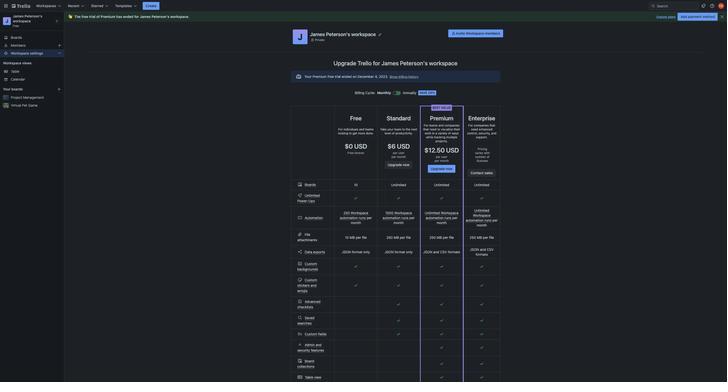 Task type: locate. For each thing, give the bounding box(es) containing it.
json
[[470, 248, 479, 252], [342, 250, 351, 255], [385, 250, 394, 255], [423, 250, 433, 255]]

to inside the for individuals and teams looking to get more done.
[[349, 132, 352, 135]]

banner containing 👋
[[64, 12, 727, 22]]

custom for fields
[[305, 333, 317, 337]]

0 horizontal spatial now
[[403, 163, 410, 167]]

0 horizontal spatial trial
[[89, 15, 96, 19]]

now down $6 usd per user per month
[[403, 163, 410, 167]]

teams inside premium for teams and companies that need to visualize their work in a variety of ways while tracking multiple projects.
[[429, 124, 438, 128]]

month
[[397, 155, 406, 159], [440, 159, 449, 163], [351, 221, 361, 225], [394, 221, 404, 225], [437, 221, 447, 225]]

upgrade down $6 usd per user per month
[[388, 163, 402, 167]]

custom up admin
[[305, 333, 317, 337]]

for right trello
[[373, 60, 380, 67]]

custom up backgrounds
[[305, 262, 317, 266]]

support.
[[476, 136, 488, 139]]

workspaces button
[[33, 2, 64, 10]]

custom for backgrounds
[[305, 262, 317, 266]]

while
[[426, 136, 433, 139]]

for inside enterprise for companies that need enhanced control, security, and support.
[[469, 124, 473, 128]]

0 horizontal spatial user
[[399, 151, 405, 155]]

0 vertical spatial free
[[13, 24, 19, 28]]

trial down starred
[[89, 15, 96, 19]]

0 horizontal spatial for
[[338, 128, 343, 131]]

looking
[[338, 132, 348, 135]]

table for table view
[[305, 376, 313, 380]]

only
[[363, 250, 370, 255], [406, 250, 413, 255]]

companies up enhanced
[[474, 124, 489, 128]]

1 horizontal spatial teams
[[429, 124, 438, 128]]

custom backgrounds
[[298, 262, 318, 272]]

for for premium
[[424, 124, 429, 128]]

0 horizontal spatial format
[[352, 250, 363, 255]]

trial left on
[[335, 75, 341, 79]]

a
[[436, 132, 437, 135]]

per month for 250 workspace automation runs
[[351, 216, 372, 225]]

varies
[[475, 151, 483, 155]]

0 horizontal spatial json format only
[[342, 250, 370, 255]]

enhanced
[[479, 128, 493, 131]]

free for the
[[82, 15, 88, 19]]

0 horizontal spatial table
[[11, 69, 19, 74]]

1 vertical spatial your
[[3, 87, 10, 91]]

2 horizontal spatial to
[[438, 128, 440, 131]]

now for $6 usd
[[403, 163, 410, 167]]

1 horizontal spatial json format only
[[385, 250, 413, 255]]

formats
[[448, 250, 460, 255], [476, 253, 488, 257]]

upgrade trello for james peterson's workspace
[[334, 60, 458, 67]]

0 vertical spatial teams
[[429, 124, 438, 128]]

of down with
[[487, 155, 490, 159]]

per
[[393, 151, 398, 155], [392, 155, 396, 159], [436, 155, 441, 159], [435, 159, 439, 163], [367, 216, 372, 220], [410, 216, 415, 220], [453, 216, 458, 220], [356, 236, 361, 240], [400, 236, 405, 240], [443, 236, 448, 240], [483, 236, 488, 240]]

search image
[[652, 4, 656, 8]]

1 vertical spatial teams
[[365, 128, 374, 131]]

of inside premium for teams and companies that need to visualize their work in a variety of ways while tracking multiple projects.
[[448, 132, 451, 135]]

j
[[5, 18, 8, 24], [298, 32, 303, 42]]

1 horizontal spatial csv
[[487, 248, 494, 252]]

month inside $12.50 usd per user per month
[[440, 159, 449, 163]]

1 file from the left
[[362, 236, 367, 240]]

table up calendar
[[11, 69, 19, 74]]

members
[[485, 31, 500, 35]]

save 20%
[[420, 91, 435, 95]]

0 vertical spatial custom
[[305, 262, 317, 266]]

0 horizontal spatial upgrade now
[[388, 163, 410, 167]]

1 horizontal spatial now
[[446, 167, 453, 171]]

premium
[[101, 15, 115, 19], [313, 75, 327, 79], [430, 115, 454, 122]]

boards inside "link"
[[11, 35, 22, 40]]

1 horizontal spatial to
[[402, 128, 405, 131]]

unlimited inside unlimited power-ups
[[305, 194, 320, 198]]

runs inside the 1000 workspace automation runs
[[402, 216, 409, 220]]

2 horizontal spatial 250 mb per file
[[470, 236, 494, 240]]

advanced checklists
[[298, 300, 321, 310]]

2 per month from the left
[[394, 216, 415, 225]]

👋
[[68, 15, 72, 19]]

2 file from the left
[[406, 236, 411, 240]]

boards up unlimited power-ups
[[305, 183, 316, 187]]

upgrade now button down $6 usd per user per month
[[385, 161, 413, 169]]

teams up done.
[[365, 128, 374, 131]]

premium inside banner
[[101, 15, 115, 19]]

upgrade now down $6 usd per user per month
[[388, 163, 410, 167]]

1 horizontal spatial per month
[[394, 216, 415, 225]]

of down starred dropdown button on the top of the page
[[96, 15, 100, 19]]

now for $12.50 usd
[[446, 167, 453, 171]]

need up control,
[[471, 128, 478, 131]]

wave image
[[68, 15, 72, 19]]

your for your boards
[[3, 87, 10, 91]]

1 horizontal spatial user
[[442, 155, 448, 159]]

usd
[[354, 143, 367, 150], [397, 143, 410, 150], [446, 147, 459, 154]]

upgrade now
[[388, 163, 410, 167], [431, 167, 453, 171]]

show
[[390, 75, 398, 79]]

project management link
[[11, 95, 61, 100]]

1 horizontal spatial free
[[328, 75, 334, 79]]

250 inside 250 workspace automation runs
[[344, 211, 350, 215]]

j for j "button"
[[298, 32, 303, 42]]

virtual pet game
[[11, 103, 38, 108]]

workspace inside banner
[[170, 15, 188, 19]]

power-
[[298, 199, 309, 203]]

csv
[[487, 248, 494, 252], [440, 250, 447, 255]]

2 horizontal spatial premium
[[430, 115, 454, 122]]

free left on
[[328, 75, 334, 79]]

2 horizontal spatial upgrade
[[431, 167, 445, 171]]

custom for stickers
[[305, 278, 317, 283]]

for inside premium for teams and companies that need to visualize their work in a variety of ways while tracking multiple projects.
[[424, 124, 429, 128]]

$0 usd free forever
[[345, 143, 367, 155]]

custom fields
[[305, 333, 327, 337]]

2 vertical spatial premium
[[430, 115, 454, 122]]

workspace inside 250 workspace automation runs
[[351, 211, 369, 215]]

upgrade down $12.50 usd per user per month
[[431, 167, 445, 171]]

per month
[[351, 216, 372, 225], [394, 216, 415, 225], [437, 216, 458, 225]]

1 horizontal spatial boards
[[305, 183, 316, 187]]

1 only from the left
[[363, 250, 370, 255]]

0 vertical spatial boards
[[11, 35, 22, 40]]

to inside premium for teams and companies that need to visualize their work in a variety of ways while tracking multiple projects.
[[438, 128, 440, 131]]

usd for $6
[[397, 143, 410, 150]]

10 for 10
[[354, 183, 358, 187]]

0 vertical spatial free
[[82, 15, 88, 19]]

1 vertical spatial trial
[[335, 75, 341, 79]]

2 need from the left
[[471, 128, 478, 131]]

of inside 'take your team to the next level of productivity.'
[[392, 132, 395, 135]]

table left view
[[305, 376, 313, 380]]

1 vertical spatial that
[[423, 128, 429, 131]]

members
[[11, 43, 26, 48]]

1 horizontal spatial 250 mb per file
[[430, 236, 454, 240]]

1 horizontal spatial trial
[[335, 75, 341, 79]]

usd inside $12.50 usd per user per month
[[446, 147, 459, 154]]

1 vertical spatial boards
[[305, 183, 316, 187]]

0 horizontal spatial need
[[430, 128, 437, 131]]

james down back to home image
[[13, 14, 24, 18]]

projects.
[[436, 140, 448, 143]]

1 custom from the top
[[305, 262, 317, 266]]

free right j link
[[13, 24, 19, 28]]

0 vertical spatial for
[[134, 15, 139, 19]]

to down the individuals
[[349, 132, 352, 135]]

table view
[[305, 376, 322, 380]]

0 horizontal spatial only
[[363, 250, 370, 255]]

to up productivity.
[[402, 128, 405, 131]]

1000
[[386, 211, 394, 215]]

usd for $0
[[354, 143, 367, 150]]

1 horizontal spatial for
[[373, 60, 380, 67]]

2 horizontal spatial per month
[[437, 216, 458, 225]]

2 companies from the left
[[474, 124, 489, 128]]

0 horizontal spatial to
[[349, 132, 352, 135]]

workspace navigation collapse icon image
[[54, 18, 61, 25]]

upgrade for $12.50 usd
[[431, 167, 445, 171]]

1 vertical spatial custom
[[305, 278, 317, 283]]

0 vertical spatial 10
[[354, 183, 358, 187]]

create button
[[143, 2, 160, 10]]

free
[[13, 24, 19, 28], [350, 115, 362, 122], [348, 151, 354, 155]]

3 250 mb per file from the left
[[470, 236, 494, 240]]

free right the the
[[82, 15, 88, 19]]

0 horizontal spatial free
[[82, 15, 88, 19]]

history
[[409, 75, 419, 79]]

primary element
[[0, 0, 727, 12]]

companies up their on the top right
[[445, 124, 460, 128]]

in
[[432, 132, 435, 135]]

tracking
[[434, 136, 446, 139]]

0 vertical spatial j
[[5, 18, 8, 24]]

searches
[[298, 322, 312, 326]]

ended right 'has'
[[123, 15, 133, 19]]

upgrade now down $12.50 usd per user per month
[[431, 167, 453, 171]]

1 horizontal spatial upgrade now button
[[428, 165, 456, 173]]

workspace inside the 1000 workspace automation runs
[[394, 211, 412, 215]]

1 horizontal spatial formats
[[476, 253, 488, 257]]

automation
[[340, 216, 358, 220], [383, 216, 401, 220], [426, 216, 444, 220], [466, 219, 484, 223]]

10 for 10 mb per file
[[345, 236, 349, 240]]

file
[[362, 236, 367, 240], [406, 236, 411, 240], [449, 236, 454, 240], [489, 236, 494, 240]]

upgrade now button for $6 usd
[[385, 161, 413, 169]]

custom inside custom stickers and emojis
[[305, 278, 317, 283]]

now down $12.50 usd per user per month
[[446, 167, 453, 171]]

1 vertical spatial table
[[305, 376, 313, 380]]

for up work
[[424, 124, 429, 128]]

your boards
[[3, 87, 23, 91]]

:
[[374, 91, 375, 95]]

billing
[[399, 75, 408, 79]]

backgrounds
[[298, 268, 318, 272]]

automation
[[305, 216, 323, 220]]

boards up members
[[11, 35, 22, 40]]

1 horizontal spatial json and csv formats
[[470, 248, 494, 257]]

250 mb per file
[[387, 236, 411, 240], [430, 236, 454, 240], [470, 236, 494, 240]]

productivity.
[[396, 132, 413, 135]]

0 vertical spatial premium
[[101, 15, 115, 19]]

3 custom from the top
[[305, 333, 317, 337]]

0 horizontal spatial boards
[[11, 35, 22, 40]]

json inside json and csv formats
[[470, 248, 479, 252]]

usd down multiple
[[446, 147, 459, 154]]

1 vertical spatial for
[[373, 60, 380, 67]]

for down the templates 'popup button'
[[134, 15, 139, 19]]

usd up forever
[[354, 143, 367, 150]]

explore plans button
[[657, 14, 676, 20]]

trial
[[89, 15, 96, 19], [335, 75, 341, 79]]

billing
[[355, 91, 365, 95]]

3 file from the left
[[449, 236, 454, 240]]

need inside enterprise for companies that need enhanced control, security, and support.
[[471, 128, 478, 131]]

ended left on
[[342, 75, 352, 79]]

boards link
[[0, 34, 64, 42]]

christina overa (christinaovera) image
[[719, 3, 724, 9]]

0 horizontal spatial per month
[[351, 216, 372, 225]]

$6
[[388, 143, 396, 150]]

free up the individuals
[[350, 115, 362, 122]]

0 horizontal spatial companies
[[445, 124, 460, 128]]

and inside enterprise for companies that need enhanced control, security, and support.
[[492, 132, 497, 135]]

0 vertical spatial trial
[[89, 15, 96, 19]]

0 horizontal spatial premium
[[101, 15, 115, 19]]

to up variety
[[438, 128, 440, 131]]

usd right $6
[[397, 143, 410, 150]]

1 vertical spatial premium
[[313, 75, 327, 79]]

teams up in
[[429, 124, 438, 128]]

for up control,
[[469, 124, 473, 128]]

2 vertical spatial free
[[348, 151, 354, 155]]

your for your premium free trial ended on december 4, 2023. show billing history
[[305, 75, 312, 79]]

james up 'show'
[[382, 60, 399, 67]]

user inside $6 usd per user per month
[[399, 151, 405, 155]]

1 horizontal spatial j
[[298, 32, 303, 42]]

user down productivity.
[[399, 151, 405, 155]]

0 vertical spatial that
[[490, 124, 495, 128]]

month for 1000 workspace automation runs
[[394, 221, 404, 225]]

that up work
[[423, 128, 429, 131]]

0 horizontal spatial upgrade now button
[[385, 161, 413, 169]]

$0
[[345, 143, 353, 150]]

game
[[28, 103, 38, 108]]

for up looking
[[338, 128, 343, 131]]

json and csv formats
[[470, 248, 494, 257], [423, 250, 460, 255]]

workspace inside james peterson's workspace free
[[13, 19, 31, 23]]

1 horizontal spatial need
[[471, 128, 478, 131]]

0 horizontal spatial j
[[5, 18, 8, 24]]

👋 the free trial of premium has ended for james peterson's workspace .
[[68, 15, 189, 19]]

1 vertical spatial user
[[442, 155, 448, 159]]

companies inside premium for teams and companies that need to visualize their work in a variety of ways while tracking multiple projects.
[[445, 124, 460, 128]]

1 horizontal spatial for
[[424, 124, 429, 128]]

usd inside $6 usd per user per month
[[397, 143, 410, 150]]

0 horizontal spatial ended
[[123, 15, 133, 19]]

1 vertical spatial 10
[[345, 236, 349, 240]]

j left private
[[298, 32, 303, 42]]

1 vertical spatial free
[[350, 115, 362, 122]]

saved searches
[[298, 316, 315, 326]]

1 horizontal spatial your
[[305, 75, 312, 79]]

upgrade up on
[[334, 60, 356, 67]]

2 custom from the top
[[305, 278, 317, 283]]

$12.50
[[425, 147, 445, 154]]

free inside james peterson's workspace free
[[13, 24, 19, 28]]

4 mb from the left
[[477, 236, 482, 240]]

upgrade now button for $12.50 usd
[[428, 165, 456, 173]]

1 vertical spatial ended
[[342, 75, 352, 79]]

0 horizontal spatial 10
[[345, 236, 349, 240]]

custom
[[305, 262, 317, 266], [305, 278, 317, 283], [305, 333, 317, 337]]

1 horizontal spatial only
[[406, 250, 413, 255]]

0 vertical spatial user
[[399, 151, 405, 155]]

usd inside $0 usd free forever
[[354, 143, 367, 150]]

custom up stickers
[[305, 278, 317, 283]]

for
[[424, 124, 429, 128], [469, 124, 473, 128], [338, 128, 343, 131]]

0 horizontal spatial 250 mb per file
[[387, 236, 411, 240]]

that up enhanced
[[490, 124, 495, 128]]

peterson's inside james peterson's workspace free
[[25, 14, 42, 18]]

1 horizontal spatial 10
[[354, 183, 358, 187]]

workspace inside "button"
[[466, 31, 484, 35]]

j inside "button"
[[298, 32, 303, 42]]

0 vertical spatial your
[[305, 75, 312, 79]]

banner
[[64, 12, 727, 22]]

1 need from the left
[[430, 128, 437, 131]]

need up in
[[430, 128, 437, 131]]

that inside enterprise for companies that need enhanced control, security, and support.
[[490, 124, 495, 128]]

user down $12.50
[[442, 155, 448, 159]]

table inside 'link'
[[11, 69, 19, 74]]

1 horizontal spatial ended
[[342, 75, 352, 79]]

1 horizontal spatial that
[[490, 124, 495, 128]]

explore plans
[[657, 15, 676, 19]]

1 horizontal spatial upgrade
[[388, 163, 402, 167]]

2 vertical spatial custom
[[305, 333, 317, 337]]

user inside $12.50 usd per user per month
[[442, 155, 448, 159]]

user
[[399, 151, 405, 155], [442, 155, 448, 159]]

of down your
[[392, 132, 395, 135]]

0 horizontal spatial usd
[[354, 143, 367, 150]]

advanced
[[305, 300, 321, 304]]

0 vertical spatial table
[[11, 69, 19, 74]]

1 horizontal spatial table
[[305, 376, 313, 380]]

month for unlimited workspace automation runs
[[437, 221, 447, 225]]

unlimited workspace automation runs
[[466, 209, 492, 223], [425, 211, 459, 220]]

for inside the for individuals and teams looking to get more done.
[[338, 128, 343, 131]]

j for j link
[[5, 18, 8, 24]]

1 vertical spatial j
[[298, 32, 303, 42]]

free down $0
[[348, 151, 354, 155]]

1 horizontal spatial upgrade now
[[431, 167, 453, 171]]

j left james peterson's workspace free
[[5, 18, 8, 24]]

1 horizontal spatial format
[[395, 250, 405, 255]]

0 horizontal spatial for
[[134, 15, 139, 19]]

0 horizontal spatial teams
[[365, 128, 374, 131]]

1 horizontal spatial companies
[[474, 124, 489, 128]]

upgrade now button down $12.50 usd per user per month
[[428, 165, 456, 173]]

emojis
[[298, 289, 308, 293]]

2 horizontal spatial usd
[[446, 147, 459, 154]]

custom inside custom backgrounds
[[305, 262, 317, 266]]

0 horizontal spatial that
[[423, 128, 429, 131]]

3 per month from the left
[[437, 216, 458, 225]]

1 per month from the left
[[351, 216, 372, 225]]

james inside james peterson's workspace free
[[13, 14, 24, 18]]

of up multiple
[[448, 132, 451, 135]]

1 horizontal spatial usd
[[397, 143, 410, 150]]

sm image
[[451, 31, 456, 36]]

features
[[311, 349, 324, 353]]

2 horizontal spatial for
[[469, 124, 473, 128]]

and inside custom stickers and emojis
[[311, 284, 317, 288]]

0 vertical spatial ended
[[123, 15, 133, 19]]

workspace settings
[[11, 51, 43, 55]]

free inside $0 usd free forever
[[348, 151, 354, 155]]

1 companies from the left
[[445, 124, 460, 128]]



Task type: vqa. For each thing, say whether or not it's contained in the screenshot.


Task type: describe. For each thing, give the bounding box(es) containing it.
need inside premium for teams and companies that need to visualize their work in a variety of ways while tracking multiple projects.
[[430, 128, 437, 131]]

free for premium
[[328, 75, 334, 79]]

take your team to the next level of productivity.
[[380, 128, 417, 135]]

the
[[74, 15, 81, 19]]

3 mb from the left
[[437, 236, 442, 240]]

2 format from the left
[[395, 250, 405, 255]]

10 mb per file
[[345, 236, 367, 240]]

companies inside enterprise for companies that need enhanced control, security, and support.
[[474, 124, 489, 128]]

calendar
[[11, 77, 25, 81]]

premium inside premium for teams and companies that need to visualize their work in a variety of ways while tracking multiple projects.
[[430, 115, 454, 122]]

show billing history button
[[390, 74, 419, 80]]

2 only from the left
[[406, 250, 413, 255]]

starred
[[91, 4, 103, 8]]

1 json format only from the left
[[342, 250, 370, 255]]

your premium free trial ended on december 4, 2023. show billing history
[[305, 75, 419, 79]]

admin
[[305, 343, 315, 348]]

view
[[314, 376, 322, 380]]

calendar link
[[11, 77, 61, 82]]

team
[[395, 128, 402, 131]]

james peterson's workspace link
[[13, 14, 43, 23]]

board
[[305, 360, 314, 364]]

month for 250 workspace automation runs
[[351, 221, 361, 225]]

data
[[305, 250, 312, 254]]

december
[[358, 75, 374, 79]]

project management
[[11, 96, 44, 100]]

monthly
[[377, 91, 391, 95]]

licenses
[[477, 159, 488, 163]]

0 horizontal spatial formats
[[448, 250, 460, 255]]

2 mb from the left
[[394, 236, 399, 240]]

enterprise
[[469, 115, 495, 122]]

visualize
[[441, 128, 453, 131]]

Search field
[[656, 2, 699, 10]]

more
[[358, 132, 365, 135]]

pet
[[22, 103, 27, 108]]

open information menu image
[[710, 3, 715, 8]]

stickers
[[298, 284, 310, 288]]

file attachments
[[298, 233, 317, 242]]

recent
[[68, 4, 79, 8]]

james down create 'button'
[[140, 15, 151, 19]]

usd for $12.50
[[446, 147, 459, 154]]

exports
[[313, 250, 325, 254]]

0 horizontal spatial json and csv formats
[[423, 250, 460, 255]]

j link
[[3, 17, 11, 25]]

done.
[[366, 132, 374, 135]]

4 file from the left
[[489, 236, 494, 240]]

ups
[[309, 199, 315, 203]]

and inside premium for teams and companies that need to visualize their work in a variety of ways while tracking multiple projects.
[[439, 124, 444, 128]]

upgrade for $6 usd
[[388, 163, 402, 167]]

and inside the admin and security features
[[316, 343, 322, 348]]

level
[[385, 132, 391, 135]]

collections
[[298, 365, 315, 369]]

contact sales link
[[468, 169, 496, 177]]

table link
[[11, 69, 61, 74]]

runs inside 250 workspace automation runs
[[359, 216, 366, 220]]

save
[[420, 91, 428, 95]]

trial for ended
[[335, 75, 341, 79]]

2 json format only from the left
[[385, 250, 413, 255]]

1 250 mb per file from the left
[[387, 236, 411, 240]]

fields
[[318, 333, 327, 337]]

0 notifications image
[[701, 3, 707, 9]]

1 format from the left
[[352, 250, 363, 255]]

board collections
[[298, 360, 315, 369]]

workspaces
[[36, 4, 56, 8]]

of inside pricing varies with number of licenses
[[487, 155, 490, 159]]

per month for 1000 workspace automation runs
[[394, 216, 415, 225]]

method
[[703, 15, 715, 19]]

and inside the for individuals and teams looking to get more done.
[[359, 128, 365, 131]]

add
[[681, 15, 687, 19]]

variety
[[438, 132, 448, 135]]

month inside $6 usd per user per month
[[397, 155, 406, 159]]

custom stickers and emojis
[[298, 278, 317, 293]]

take
[[380, 128, 387, 131]]

20%
[[428, 91, 435, 95]]

user for $6
[[399, 151, 405, 155]]

starred button
[[88, 2, 111, 10]]

file
[[305, 233, 310, 237]]

2 250 mb per file from the left
[[430, 236, 454, 240]]

invite workspace members
[[456, 31, 500, 35]]

per month for unlimited workspace automation runs
[[437, 216, 458, 225]]

standard
[[387, 115, 411, 122]]

annually
[[403, 91, 417, 95]]

workspace settings button
[[0, 49, 64, 57]]

saved
[[305, 316, 315, 321]]

0 horizontal spatial csv
[[440, 250, 447, 255]]

security,
[[479, 132, 491, 135]]

their
[[454, 128, 460, 131]]

your boards with 2 items element
[[3, 86, 50, 92]]

to inside 'take your team to the next level of productivity.'
[[402, 128, 405, 131]]

templates button
[[112, 2, 140, 10]]

invite workspace members button
[[448, 30, 503, 37]]

j button
[[293, 30, 308, 44]]

1 horizontal spatial unlimited workspace automation runs
[[466, 209, 492, 223]]

upgrade now for $6 usd
[[388, 163, 410, 167]]

workspace inside popup button
[[11, 51, 29, 55]]

for for enterprise
[[469, 124, 473, 128]]

pricing varies with number of licenses
[[475, 147, 490, 163]]

250 workspace automation runs
[[340, 211, 369, 220]]

trial for of
[[89, 15, 96, 19]]

and inside json and csv formats
[[480, 248, 486, 252]]

1 horizontal spatial premium
[[313, 75, 327, 79]]

plans
[[668, 15, 676, 19]]

workspace views
[[3, 61, 32, 65]]

table for table
[[11, 69, 19, 74]]

billing cycle : monthly
[[355, 91, 391, 95]]

add board image
[[57, 87, 61, 91]]

0 horizontal spatial upgrade
[[334, 60, 356, 67]]

add payment method button
[[678, 13, 718, 21]]

forever
[[355, 151, 364, 155]]

get
[[353, 132, 357, 135]]

user for $12.50
[[442, 155, 448, 159]]

automation inside 250 workspace automation runs
[[340, 216, 358, 220]]

security
[[298, 349, 310, 353]]

the
[[406, 128, 411, 131]]

james up private
[[310, 31, 325, 37]]

2023.
[[379, 75, 388, 79]]

recent button
[[65, 2, 87, 10]]

explore
[[657, 15, 668, 19]]

for inside banner
[[134, 15, 139, 19]]

ended inside banner
[[123, 15, 133, 19]]

back to home image
[[12, 2, 30, 10]]

control,
[[467, 132, 478, 135]]

automation inside the 1000 workspace automation runs
[[383, 216, 401, 220]]

of inside banner
[[96, 15, 100, 19]]

pricing
[[478, 147, 487, 151]]

teams inside the for individuals and teams looking to get more done.
[[365, 128, 374, 131]]

1 mb from the left
[[350, 236, 355, 240]]

upgrade now for $12.50 usd
[[431, 167, 453, 171]]

private
[[315, 38, 325, 42]]

unlimited power-ups
[[298, 194, 320, 203]]

that inside premium for teams and companies that need to visualize their work in a variety of ways while tracking multiple projects.
[[423, 128, 429, 131]]

ways
[[452, 132, 459, 135]]

admin and security features
[[298, 343, 324, 353]]

0 horizontal spatial unlimited workspace automation runs
[[425, 211, 459, 220]]

management
[[23, 96, 44, 100]]

contact sales
[[471, 171, 493, 175]]



